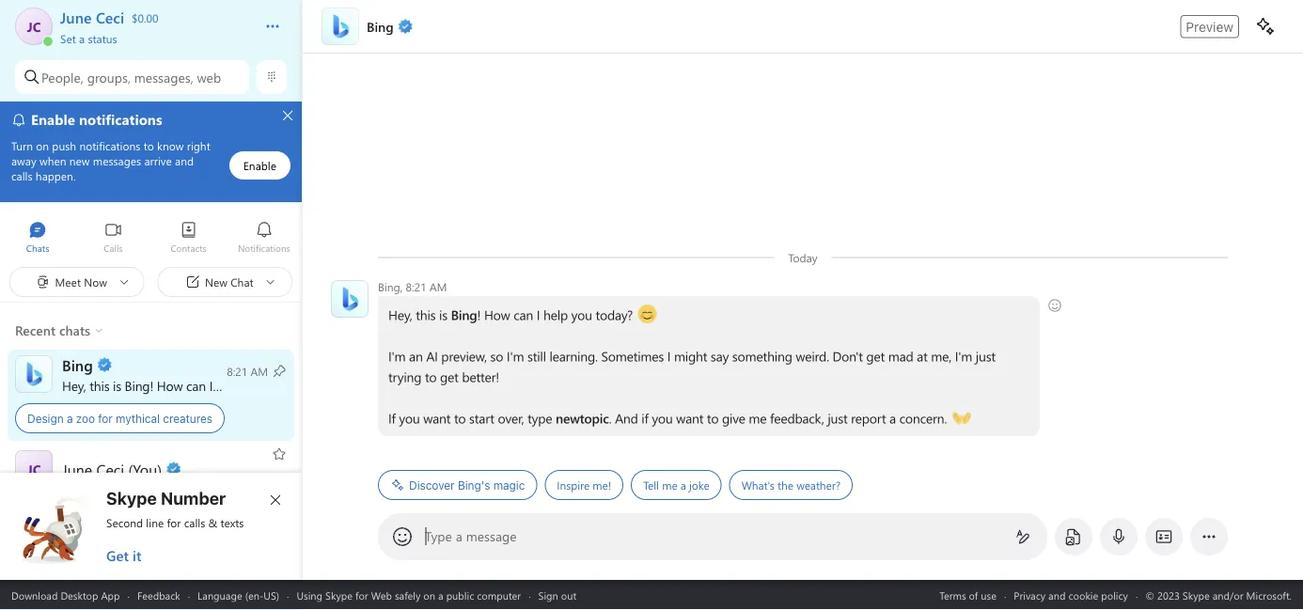 Task type: vqa. For each thing, say whether or not it's contained in the screenshot.
the unicorn
no



Task type: locate. For each thing, give the bounding box(es) containing it.
help
[[544, 306, 568, 324], [216, 376, 241, 394]]

0 horizontal spatial how
[[157, 376, 183, 394]]

can up creatures
[[186, 376, 206, 394]]

a left joke on the right bottom of the page
[[681, 478, 686, 493]]

preview,
[[441, 348, 487, 365]]

1 horizontal spatial skype
[[325, 588, 353, 602]]

web
[[197, 68, 221, 86]]

just inside "i'm an ai preview, so i'm still learning. sometimes i might say something weird. don't get mad at me, i'm just trying to get better! if you want to start over, type"
[[976, 348, 996, 365]]

privacy and cookie policy
[[1014, 588, 1129, 602]]

newtopic . and if you want to give me feedback, just report a concern.
[[556, 410, 951, 427]]

second line for calls & texts
[[106, 515, 244, 530]]

0 horizontal spatial this
[[90, 376, 109, 394]]

1 vertical spatial for
[[167, 515, 181, 530]]

over,
[[498, 410, 524, 427]]

1 horizontal spatial today?
[[596, 306, 633, 324]]

skype number element
[[16, 488, 287, 565]]

a right on
[[438, 588, 444, 602]]

just left "report"
[[828, 410, 848, 427]]

2 i'm from the left
[[507, 348, 524, 365]]

is up design a zoo for mythical creatures
[[113, 376, 121, 394]]

of
[[969, 588, 978, 602]]

say
[[711, 348, 729, 365]]

1 horizontal spatial i
[[537, 306, 540, 324]]

i'm an ai preview, so i'm still learning. sometimes i might say something weird. don't get mad at me, i'm just trying to get better! if you want to start over, type
[[388, 348, 999, 427]]

am
[[430, 279, 447, 294]]

1 horizontal spatial hey,
[[388, 306, 413, 324]]

0 horizontal spatial just
[[828, 410, 848, 427]]

1 horizontal spatial bing
[[451, 306, 477, 324]]

0 horizontal spatial get
[[440, 368, 459, 386]]

0 horizontal spatial i
[[209, 376, 213, 394]]

0 vertical spatial me
[[749, 410, 767, 427]]

0 vertical spatial hey,
[[388, 306, 413, 324]]

you
[[572, 306, 592, 324], [244, 376, 265, 394], [399, 410, 420, 427], [652, 410, 673, 427]]

0 horizontal spatial is
[[113, 376, 121, 394]]

for right line
[[167, 515, 181, 530]]

bing up mythical
[[125, 376, 150, 394]]

for for second line for calls & texts
[[167, 515, 181, 530]]

me right give
[[749, 410, 767, 427]]

is down am
[[439, 306, 448, 324]]

groups,
[[87, 68, 131, 86]]

2 vertical spatial i
[[209, 376, 213, 394]]

me inside button
[[662, 478, 678, 493]]

creatures
[[163, 411, 213, 425]]

1 vertical spatial skype
[[325, 588, 353, 602]]

1 horizontal spatial me
[[749, 410, 767, 427]]

0 horizontal spatial me
[[662, 478, 678, 493]]

1 vertical spatial is
[[113, 376, 121, 394]]

0 vertical spatial how
[[484, 306, 510, 324]]

to left the start
[[454, 410, 466, 427]]

calls
[[184, 515, 205, 530]]

1 vertical spatial bing
[[125, 376, 150, 394]]

bing, 8:21 am
[[378, 279, 447, 294]]

! up preview,
[[477, 306, 481, 324]]

1 horizontal spatial i'm
[[507, 348, 524, 365]]

concern.
[[900, 410, 947, 427]]

skype inside skype number element
[[106, 488, 157, 508]]

this down 8:21
[[416, 306, 436, 324]]

hey, this is bing ! how can i help you today? up so
[[388, 306, 636, 324]]

0 vertical spatial get
[[867, 348, 885, 365]]

1 horizontal spatial !
[[477, 306, 481, 324]]

us)
[[264, 588, 279, 602]]

discover
[[409, 479, 455, 492]]

0 horizontal spatial can
[[186, 376, 206, 394]]

desktop
[[61, 588, 98, 602]]

for inside skype number element
[[167, 515, 181, 530]]

1 vertical spatial hey, this is bing ! how can i help you today?
[[62, 376, 309, 394]]

hey, this is bing ! how can i help you today?
[[388, 306, 636, 324], [62, 376, 309, 394]]

bing up preview,
[[451, 306, 477, 324]]

0 horizontal spatial hey, this is bing ! how can i help you today?
[[62, 376, 309, 394]]

0 vertical spatial is
[[439, 306, 448, 324]]

second
[[106, 515, 143, 530]]

0 vertical spatial skype
[[106, 488, 157, 508]]

want left the start
[[423, 410, 451, 427]]

0 vertical spatial just
[[976, 348, 996, 365]]

if
[[388, 410, 396, 427]]

what's the weather? button
[[730, 470, 853, 500]]

if
[[642, 410, 649, 427]]

sign out
[[539, 588, 577, 602]]

just right me,
[[976, 348, 996, 365]]

1 want from the left
[[423, 410, 451, 427]]

app
[[101, 588, 120, 602]]

0 horizontal spatial help
[[216, 376, 241, 394]]

skype right using
[[325, 588, 353, 602]]

0 horizontal spatial for
[[98, 411, 113, 425]]

0 horizontal spatial want
[[423, 410, 451, 427]]

want
[[423, 410, 451, 427], [676, 410, 704, 427]]

how up creatures
[[157, 376, 183, 394]]

a
[[79, 31, 85, 46], [890, 410, 896, 427], [67, 411, 73, 425], [681, 478, 686, 493], [456, 528, 463, 545], [438, 588, 444, 602]]

trying
[[388, 368, 422, 386]]

for for using skype for web safely on a public computer
[[355, 588, 368, 602]]

me,
[[931, 348, 952, 365]]

0 horizontal spatial skype
[[106, 488, 157, 508]]

1 vertical spatial get
[[440, 368, 459, 386]]

for right zoo on the bottom left of page
[[98, 411, 113, 425]]

weird.
[[796, 348, 829, 365]]

how up so
[[484, 306, 510, 324]]

0 vertical spatial !
[[477, 306, 481, 324]]

get left mad
[[867, 348, 885, 365]]

2 horizontal spatial i
[[668, 348, 671, 365]]

this up zoo on the bottom left of page
[[90, 376, 109, 394]]

2 horizontal spatial for
[[355, 588, 368, 602]]

today?
[[596, 306, 633, 324], [268, 376, 306, 394]]

i'm left 'an'
[[388, 348, 406, 365]]

1 vertical spatial me
[[662, 478, 678, 493]]

1 vertical spatial how
[[157, 376, 183, 394]]

sometimes
[[601, 348, 664, 365]]

type
[[425, 528, 452, 545]]

hey, this is bing ! how can i help you today? up creatures
[[62, 376, 309, 394]]

2 horizontal spatial to
[[707, 410, 719, 427]]

1 horizontal spatial just
[[976, 348, 996, 365]]

skype up second
[[106, 488, 157, 508]]

terms of use link
[[940, 588, 997, 602]]

start
[[469, 410, 495, 427]]

1 vertical spatial !
[[150, 376, 153, 394]]

set a status button
[[60, 26, 246, 46]]

hey,
[[388, 306, 413, 324], [62, 376, 86, 394]]

get
[[867, 348, 885, 365], [440, 368, 459, 386]]

people, groups, messages, web
[[41, 68, 221, 86]]

for left the web
[[355, 588, 368, 602]]

0 horizontal spatial i'm
[[388, 348, 406, 365]]

type
[[528, 410, 552, 427]]

0 vertical spatial help
[[544, 306, 568, 324]]

&
[[208, 515, 217, 530]]

0 vertical spatial this
[[416, 306, 436, 324]]

i'm right me,
[[955, 348, 973, 365]]

can up still at bottom
[[514, 306, 533, 324]]

i
[[537, 306, 540, 324], [668, 348, 671, 365], [209, 376, 213, 394]]

1 horizontal spatial get
[[867, 348, 885, 365]]

0 vertical spatial bing
[[451, 306, 477, 324]]

1 horizontal spatial hey, this is bing ! how can i help you today?
[[388, 306, 636, 324]]

2 horizontal spatial i'm
[[955, 348, 973, 365]]

how
[[484, 306, 510, 324], [157, 376, 183, 394]]

language (en-us) link
[[198, 588, 279, 602]]

inspire
[[557, 478, 590, 493]]

ai
[[426, 348, 438, 365]]

just
[[976, 348, 996, 365], [828, 410, 848, 427]]

1 vertical spatial just
[[828, 410, 848, 427]]

me right the tell
[[662, 478, 678, 493]]

number
[[161, 488, 226, 508]]

0 vertical spatial i
[[537, 306, 540, 324]]

skype
[[106, 488, 157, 508], [325, 588, 353, 602]]

i left might
[[668, 348, 671, 365]]

inspire me!
[[557, 478, 611, 493]]

want left give
[[676, 410, 704, 427]]

0 horizontal spatial hey,
[[62, 376, 86, 394]]

2 vertical spatial for
[[355, 588, 368, 602]]

1 horizontal spatial how
[[484, 306, 510, 324]]

i up creatures
[[209, 376, 213, 394]]

can
[[514, 306, 533, 324], [186, 376, 206, 394]]

to left give
[[707, 410, 719, 427]]

1 vertical spatial help
[[216, 376, 241, 394]]

is
[[439, 306, 448, 324], [113, 376, 121, 394]]

(smileeyes)
[[638, 305, 700, 322]]

1 vertical spatial i
[[668, 348, 671, 365]]

! up mythical
[[150, 376, 153, 394]]

tab list
[[0, 213, 302, 264]]

hey, down bing,
[[388, 306, 413, 324]]

get down preview,
[[440, 368, 459, 386]]

for
[[98, 411, 113, 425], [167, 515, 181, 530], [355, 588, 368, 602]]

i up still at bottom
[[537, 306, 540, 324]]

1 horizontal spatial for
[[167, 515, 181, 530]]

computer
[[477, 588, 521, 602]]

0 horizontal spatial today?
[[268, 376, 306, 394]]

0 vertical spatial can
[[514, 306, 533, 324]]

hey, up zoo on the bottom left of page
[[62, 376, 86, 394]]

i'm right so
[[507, 348, 524, 365]]

(openhands)
[[953, 408, 1023, 426]]

2 want from the left
[[676, 410, 704, 427]]

web
[[371, 588, 392, 602]]

to down ai
[[425, 368, 437, 386]]

8:21
[[406, 279, 427, 294]]

mad
[[889, 348, 914, 365]]

line
[[146, 515, 164, 530]]

1 horizontal spatial want
[[676, 410, 704, 427]]



Task type: describe. For each thing, give the bounding box(es) containing it.
privacy and cookie policy link
[[1014, 588, 1129, 602]]

set
[[60, 31, 76, 46]]

might
[[674, 348, 708, 365]]

message
[[466, 528, 517, 545]]

feedback,
[[770, 410, 825, 427]]

safely
[[395, 588, 421, 602]]

feedback
[[137, 588, 180, 602]]

on
[[424, 588, 436, 602]]

preview
[[1186, 19, 1234, 34]]

still
[[528, 348, 546, 365]]

a right "report"
[[890, 410, 896, 427]]

0 horizontal spatial to
[[425, 368, 437, 386]]

what's
[[742, 478, 775, 493]]

bing's
[[458, 479, 490, 492]]

an
[[409, 348, 423, 365]]

type a message
[[425, 528, 517, 545]]

using skype for web safely on a public computer link
[[297, 588, 521, 602]]

(en-
[[245, 588, 264, 602]]

sign
[[539, 588, 558, 602]]

0 horizontal spatial bing
[[125, 376, 150, 394]]

something
[[733, 348, 793, 365]]

so
[[491, 348, 503, 365]]

a right "set"
[[79, 31, 85, 46]]

want inside "i'm an ai preview, so i'm still learning. sometimes i might say something weird. don't get mad at me, i'm just trying to get better! if you want to start over, type"
[[423, 410, 451, 427]]

people,
[[41, 68, 84, 86]]

joke
[[689, 478, 710, 493]]

texts
[[221, 515, 244, 530]]

1 horizontal spatial help
[[544, 306, 568, 324]]

tell
[[643, 478, 659, 493]]

1 vertical spatial this
[[90, 376, 109, 394]]

0 vertical spatial for
[[98, 411, 113, 425]]

1 horizontal spatial is
[[439, 306, 448, 324]]

.
[[609, 410, 612, 427]]

people, groups, messages, web button
[[15, 60, 249, 94]]

language (en-us)
[[198, 588, 279, 602]]

bing,
[[378, 279, 403, 294]]

tell me a joke
[[643, 478, 710, 493]]

1 horizontal spatial can
[[514, 306, 533, 324]]

set a status
[[60, 31, 117, 46]]

out
[[561, 588, 577, 602]]

using
[[297, 588, 323, 602]]

and
[[615, 410, 638, 427]]

report
[[851, 410, 886, 427]]

me!
[[593, 478, 611, 493]]

1 horizontal spatial this
[[416, 306, 436, 324]]

public
[[446, 588, 474, 602]]

privacy
[[1014, 588, 1046, 602]]

0 vertical spatial hey, this is bing ! how can i help you today?
[[388, 306, 636, 324]]

what's the weather?
[[742, 478, 841, 493]]

download
[[11, 588, 58, 602]]

inspire me! button
[[545, 470, 624, 500]]

0 vertical spatial today?
[[596, 306, 633, 324]]

1 vertical spatial hey,
[[62, 376, 86, 394]]

at
[[917, 348, 928, 365]]

get
[[106, 546, 129, 565]]

1 horizontal spatial to
[[454, 410, 466, 427]]

you inside "i'm an ai preview, so i'm still learning. sometimes i might say something weird. don't get mad at me, i'm just trying to get better! if you want to start over, type"
[[399, 410, 420, 427]]

magic
[[494, 479, 525, 492]]

using skype for web safely on a public computer
[[297, 588, 521, 602]]

messages,
[[134, 68, 193, 86]]

Type a message text field
[[426, 528, 1001, 547]]

1 vertical spatial today?
[[268, 376, 306, 394]]

status
[[88, 31, 117, 46]]

and
[[1049, 588, 1066, 602]]

discover bing's magic
[[409, 479, 525, 492]]

tell me a joke button
[[631, 470, 722, 500]]

a right type
[[456, 528, 463, 545]]

design
[[27, 411, 64, 425]]

it
[[133, 546, 141, 565]]

i inside "i'm an ai preview, so i'm still learning. sometimes i might say something weird. don't get mad at me, i'm just trying to get better! if you want to start over, type"
[[668, 348, 671, 365]]

mythical
[[116, 411, 160, 425]]

feedback link
[[137, 588, 180, 602]]

weather?
[[797, 478, 841, 493]]

don't
[[833, 348, 863, 365]]

skype number
[[106, 488, 226, 508]]

download desktop app link
[[11, 588, 120, 602]]

learning.
[[550, 348, 598, 365]]

1 vertical spatial can
[[186, 376, 206, 394]]

design a zoo for mythical creatures
[[27, 411, 213, 425]]

give
[[722, 410, 746, 427]]

newtopic
[[556, 410, 609, 427]]

better!
[[462, 368, 499, 386]]

language
[[198, 588, 242, 602]]

get it
[[106, 546, 141, 565]]

terms
[[940, 588, 967, 602]]

the
[[778, 478, 794, 493]]

3 i'm from the left
[[955, 348, 973, 365]]

1 i'm from the left
[[388, 348, 406, 365]]

policy
[[1102, 588, 1129, 602]]

a left zoo on the bottom left of page
[[67, 411, 73, 425]]

0 horizontal spatial !
[[150, 376, 153, 394]]



